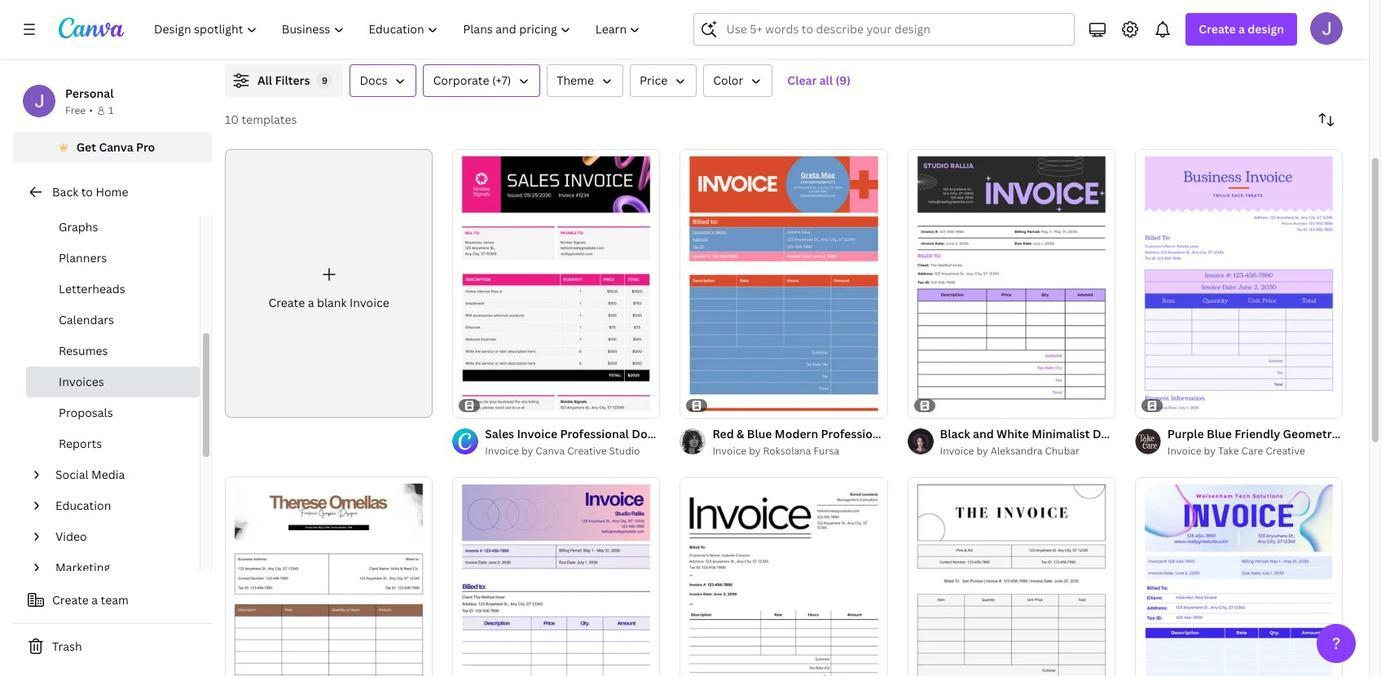 Task type: vqa. For each thing, say whether or not it's contained in the screenshot.
(9)
yes



Task type: locate. For each thing, give the bounding box(es) containing it.
create a blank invoice
[[268, 295, 389, 311]]

0 horizontal spatial doc
[[1039, 426, 1061, 442]]

invoice templates image
[[995, 0, 1343, 45], [1098, 0, 1241, 15]]

creative
[[567, 444, 607, 458], [1266, 444, 1305, 458]]

canva
[[99, 139, 133, 155], [536, 444, 565, 458]]

doc inside black and white minimalist design contractor invoice doc invoice by aleksandra chubar
[[1240, 426, 1262, 442]]

1 horizontal spatial create
[[268, 295, 305, 311]]

corporate (+7)
[[433, 73, 511, 88]]

team
[[101, 592, 129, 608]]

top level navigation element
[[143, 13, 655, 46]]

create left design
[[1199, 21, 1236, 37]]

take
[[1218, 444, 1239, 458]]

2 horizontal spatial a
[[1239, 21, 1245, 37]]

None search field
[[694, 13, 1075, 46]]

1 vertical spatial create
[[268, 295, 305, 311]]

1 horizontal spatial canva
[[536, 444, 565, 458]]

blue up take
[[1207, 426, 1232, 442]]

fursa
[[814, 444, 839, 458]]

0 vertical spatial canva
[[99, 139, 133, 155]]

1 by from the left
[[522, 444, 533, 458]]

0 vertical spatial a
[[1239, 21, 1245, 37]]

health
[[893, 426, 930, 442]]

(9)
[[836, 73, 851, 88]]

red & blue modern professional health consulting invoice doc image
[[680, 149, 888, 418]]

to
[[81, 184, 93, 200]]

color
[[713, 73, 744, 88]]

create a team button
[[13, 584, 212, 617]]

a for team
[[92, 592, 98, 608]]

by inside red & blue modern professional health consulting invoice doc invoice by roksolana fursa
[[749, 444, 761, 458]]

consulting
[[933, 426, 993, 442]]

free
[[65, 103, 86, 117]]

3 by from the left
[[977, 444, 988, 458]]

9
[[322, 74, 328, 86]]

1 horizontal spatial blue
[[1207, 426, 1232, 442]]

graphs
[[59, 219, 98, 235]]

create a design button
[[1186, 13, 1297, 46]]

purple blue friendly geometric beauty invoice by take care creative
[[1168, 426, 1381, 458]]

1 doc from the left
[[1039, 426, 1061, 442]]

create left blank
[[268, 295, 305, 311]]

social media
[[55, 467, 125, 482]]

create a blank invoice link
[[225, 149, 433, 418]]

reports
[[59, 436, 102, 451]]

corporate (+7) button
[[423, 64, 540, 97]]

all filters
[[258, 73, 310, 88]]

1 blue from the left
[[747, 426, 772, 442]]

blank
[[317, 295, 347, 311]]

a for design
[[1239, 21, 1245, 37]]

black and white friendly corporate general merchandise business invoice doc image
[[907, 478, 1115, 676]]

a
[[1239, 21, 1245, 37], [308, 295, 314, 311], [92, 592, 98, 608]]

creative inside invoice by canva creative studio link
[[567, 444, 607, 458]]

create for create a team
[[52, 592, 89, 608]]

1 invoice templates image from the left
[[995, 0, 1343, 45]]

white modern minimalist graphic designer freelance invoice doc image
[[225, 477, 433, 676]]

2 doc from the left
[[1240, 426, 1262, 442]]

create inside dropdown button
[[1199, 21, 1236, 37]]

2 horizontal spatial create
[[1199, 21, 1236, 37]]

2 by from the left
[[749, 444, 761, 458]]

professional
[[821, 426, 890, 442]]

blue right &
[[747, 426, 772, 442]]

a left design
[[1239, 21, 1245, 37]]

free •
[[65, 103, 93, 117]]

red & blue modern professional health consulting invoice doc invoice by roksolana fursa
[[713, 426, 1061, 458]]

create for create a design
[[1199, 21, 1236, 37]]

0 horizontal spatial blue
[[747, 426, 772, 442]]

get
[[76, 139, 96, 155]]

purple blue friendly geometric beauty link
[[1168, 425, 1381, 443]]

blue
[[747, 426, 772, 442], [1207, 426, 1232, 442]]

2 blue from the left
[[1207, 426, 1232, 442]]

&
[[737, 426, 744, 442]]

doc up chubar
[[1039, 426, 1061, 442]]

creative down purple blue friendly geometric beauty link
[[1266, 444, 1305, 458]]

0 horizontal spatial canva
[[99, 139, 133, 155]]

a inside button
[[92, 592, 98, 608]]

chubar
[[1045, 444, 1080, 458]]

canva left studio
[[536, 444, 565, 458]]

filters
[[275, 73, 310, 88]]

create down marketing
[[52, 592, 89, 608]]

0 horizontal spatial create
[[52, 592, 89, 608]]

resumes
[[59, 343, 108, 359]]

0 horizontal spatial a
[[92, 592, 98, 608]]

clear all (9)
[[788, 73, 851, 88]]

1 horizontal spatial creative
[[1266, 444, 1305, 458]]

1 vertical spatial canva
[[536, 444, 565, 458]]

sales invoice professional doc in black pink purple tactile 3d style image
[[452, 149, 660, 418]]

blue inside purple blue friendly geometric beauty invoice by take care creative
[[1207, 426, 1232, 442]]

10
[[225, 112, 239, 127]]

by
[[522, 444, 533, 458], [749, 444, 761, 458], [977, 444, 988, 458], [1204, 444, 1216, 458]]

beauty
[[1344, 426, 1381, 442]]

canva left pro
[[99, 139, 133, 155]]

create inside button
[[52, 592, 89, 608]]

2 creative from the left
[[1266, 444, 1305, 458]]

blue pink modern development and it contractor invoice doc image
[[1135, 478, 1343, 676]]

1 horizontal spatial doc
[[1240, 426, 1262, 442]]

Search search field
[[726, 14, 1065, 45]]

1 vertical spatial a
[[308, 295, 314, 311]]

1
[[108, 103, 113, 117]]

and
[[973, 426, 994, 442]]

jacob simon image
[[1310, 12, 1343, 45]]

1 horizontal spatial a
[[308, 295, 314, 311]]

black
[[940, 426, 970, 442]]

create
[[1199, 21, 1236, 37], [268, 295, 305, 311], [52, 592, 89, 608]]

0 vertical spatial create
[[1199, 21, 1236, 37]]

2 vertical spatial create
[[52, 592, 89, 608]]

4 by from the left
[[1204, 444, 1216, 458]]

docs
[[360, 73, 387, 88]]

1 creative from the left
[[567, 444, 607, 458]]

red
[[713, 426, 734, 442]]

creative left studio
[[567, 444, 607, 458]]

design
[[1248, 21, 1284, 37]]

a inside dropdown button
[[1239, 21, 1245, 37]]

home
[[96, 184, 128, 200]]

0 horizontal spatial creative
[[567, 444, 607, 458]]

invoice
[[350, 295, 389, 311], [995, 426, 1036, 442], [1197, 426, 1238, 442], [485, 444, 519, 458], [713, 444, 747, 458], [940, 444, 974, 458], [1168, 444, 1202, 458]]

a left team
[[92, 592, 98, 608]]

modern
[[775, 426, 818, 442]]

invoice by roksolana fursa link
[[713, 443, 888, 460]]

theme
[[557, 73, 594, 88]]

doc
[[1039, 426, 1061, 442], [1240, 426, 1262, 442]]

create for create a blank invoice
[[268, 295, 305, 311]]

social
[[55, 467, 89, 482]]

2 vertical spatial a
[[92, 592, 98, 608]]

a left blank
[[308, 295, 314, 311]]

price
[[640, 73, 668, 88]]

templates
[[242, 112, 297, 127]]

invoice by take care creative link
[[1168, 443, 1343, 460]]

color button
[[704, 64, 773, 97]]

back to home
[[52, 184, 128, 200]]

invoice inside purple blue friendly geometric beauty invoice by take care creative
[[1168, 444, 1202, 458]]

all
[[258, 73, 272, 88]]

canva inside 'button'
[[99, 139, 133, 155]]

social media link
[[49, 460, 190, 491]]

blue inside red & blue modern professional health consulting invoice doc invoice by roksolana fursa
[[747, 426, 772, 442]]

marketing
[[55, 560, 110, 575]]

clear all (9) button
[[779, 64, 859, 97]]

black and white sleek minimalist management consulting invoice doc image
[[680, 478, 888, 676]]

by inside black and white minimalist design contractor invoice doc invoice by aleksandra chubar
[[977, 444, 988, 458]]

creative inside purple blue friendly geometric beauty invoice by take care creative
[[1266, 444, 1305, 458]]

pro
[[136, 139, 155, 155]]

doc up the care
[[1240, 426, 1262, 442]]



Task type: describe. For each thing, give the bounding box(es) containing it.
get canva pro button
[[13, 132, 212, 163]]

red & blue modern professional health consulting invoice doc link
[[713, 425, 1061, 443]]

care
[[1242, 444, 1263, 458]]

marketing link
[[49, 553, 190, 583]]

a for blank
[[308, 295, 314, 311]]

invoice by aleksandra chubar link
[[940, 443, 1115, 460]]

letterheads
[[59, 281, 125, 297]]

resumes link
[[26, 336, 200, 367]]

price button
[[630, 64, 697, 97]]

doc inside red & blue modern professional health consulting invoice doc invoice by roksolana fursa
[[1039, 426, 1061, 442]]

black and white minimalist design contractor invoice doc image
[[907, 149, 1115, 418]]

(+7)
[[492, 73, 511, 88]]

proposals link
[[26, 398, 200, 429]]

reports link
[[26, 429, 200, 460]]

roksolana
[[763, 444, 811, 458]]

design
[[1093, 426, 1131, 442]]

education link
[[49, 491, 190, 522]]

video
[[55, 529, 87, 544]]

back to home link
[[13, 176, 212, 209]]

theme button
[[547, 64, 623, 97]]

white
[[997, 426, 1029, 442]]

invoice by canva creative studio link
[[485, 443, 660, 460]]

invoice by canva creative studio
[[485, 444, 640, 458]]

create a blank invoice element
[[225, 149, 433, 418]]

9 filter options selected element
[[317, 73, 333, 89]]

get canva pro
[[76, 139, 155, 155]]

black and white minimalist design contractor invoice doc invoice by aleksandra chubar
[[940, 426, 1262, 458]]

purple
[[1168, 426, 1204, 442]]

10 templates
[[225, 112, 297, 127]]

•
[[89, 103, 93, 117]]

graphs link
[[26, 212, 200, 243]]

purple blue friendly geometric beauty business invoice doc image
[[1135, 149, 1343, 418]]

trash
[[52, 639, 82, 654]]

create a team
[[52, 592, 129, 608]]

invoices
[[59, 374, 104, 390]]

letterheads link
[[26, 274, 200, 305]]

clear
[[788, 73, 817, 88]]

black and white minimalist design contractor invoice doc link
[[940, 425, 1262, 443]]

docs button
[[350, 64, 417, 97]]

friendly
[[1235, 426, 1280, 442]]

Sort by button
[[1310, 103, 1343, 136]]

purple pink geometric abstract minimalist design contractor invoice doc image
[[452, 478, 660, 676]]

planners
[[59, 250, 107, 266]]

media
[[91, 467, 125, 482]]

proposals
[[59, 405, 113, 421]]

back
[[52, 184, 78, 200]]

corporate
[[433, 73, 489, 88]]

minimalist
[[1032, 426, 1090, 442]]

trash link
[[13, 631, 212, 663]]

calendars link
[[26, 305, 200, 336]]

2 invoice templates image from the left
[[1098, 0, 1241, 15]]

planners link
[[26, 243, 200, 274]]

personal
[[65, 86, 114, 101]]

contractor
[[1133, 426, 1194, 442]]

education
[[55, 498, 111, 513]]

geometric
[[1283, 426, 1342, 442]]

create a design
[[1199, 21, 1284, 37]]

calendars
[[59, 312, 114, 328]]

by inside purple blue friendly geometric beauty invoice by take care creative
[[1204, 444, 1216, 458]]

studio
[[609, 444, 640, 458]]

video link
[[49, 522, 190, 553]]



